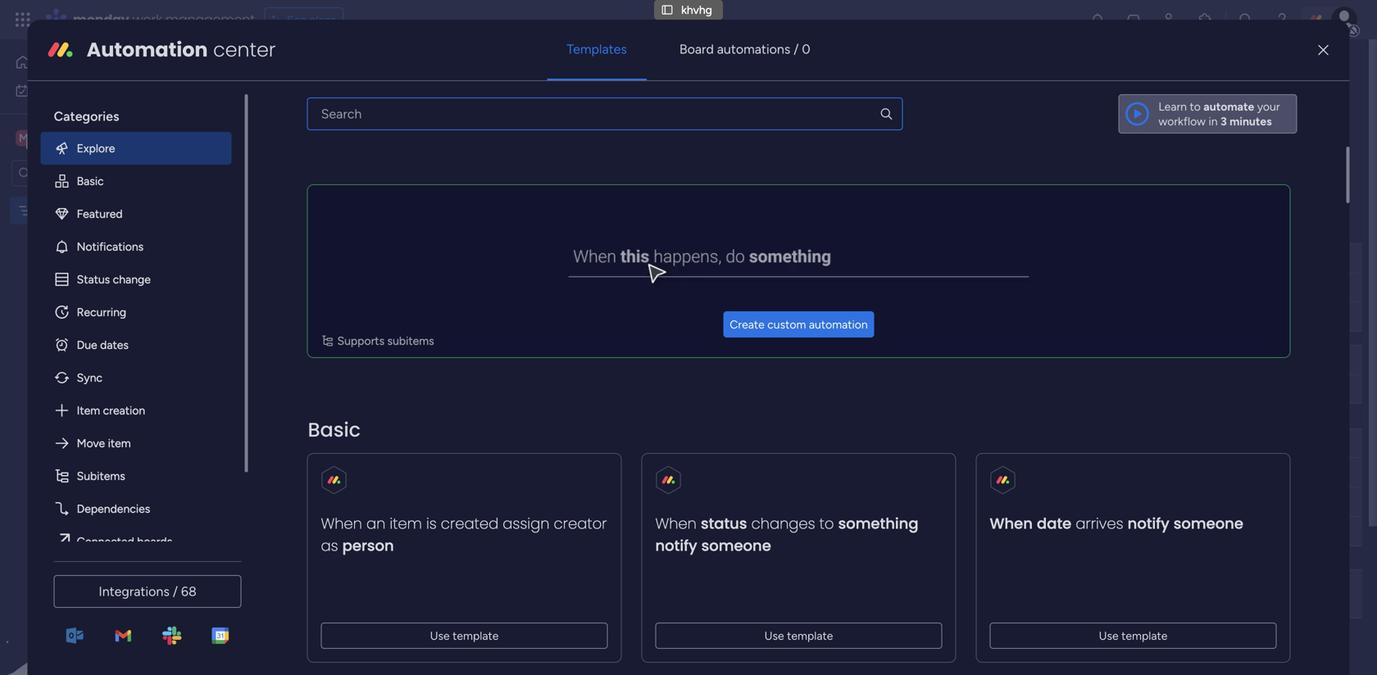 Task type: describe. For each thing, give the bounding box(es) containing it.
add view image
[[350, 122, 357, 134]]

creator
[[554, 513, 607, 534]]

when an item is created   assign creator as
[[321, 513, 607, 556]]

working on it
[[675, 310, 743, 324]]

created
[[441, 513, 499, 534]]

your workflow in
[[1159, 99, 1280, 128]]

home
[[38, 55, 69, 69]]

when date arrives notify someone
[[990, 513, 1244, 534]]

new
[[282, 649, 314, 670]]

on
[[720, 310, 733, 324]]

2 horizontal spatial khvhg
[[681, 3, 712, 17]]

assign
[[398, 91, 432, 105]]

manage any type of project. assign owners, set timelines and keep track of where your project stands.
[[251, 91, 774, 105]]

see more link
[[746, 89, 798, 106]]

stands.
[[738, 91, 774, 105]]

help
[[1252, 634, 1281, 651]]

3 minutes
[[1221, 114, 1272, 128]]

v2 overdue deadline image
[[770, 309, 783, 325]]

1 vertical spatial owner field
[[541, 351, 583, 369]]

search everything image
[[1238, 11, 1254, 28]]

automation
[[87, 36, 208, 63]]

move item
[[77, 436, 131, 450]]

due dates option
[[41, 329, 232, 361]]

create
[[730, 318, 765, 331]]

1 horizontal spatial notify
[[1128, 513, 1170, 534]]

started
[[701, 282, 739, 296]]

explore
[[77, 141, 115, 155]]

manage
[[251, 91, 292, 105]]

/ inside button
[[794, 41, 799, 57]]

connected
[[77, 535, 134, 549]]

automate
[[1246, 121, 1297, 135]]

basic option
[[41, 165, 232, 197]]

This month field
[[278, 216, 370, 238]]

workspace image
[[16, 129, 32, 147]]

help button
[[1238, 629, 1295, 656]]

status
[[701, 513, 747, 534]]

template for person
[[453, 629, 499, 643]]

due dates
[[77, 338, 129, 352]]

connected boards
[[77, 535, 172, 549]]

item inside option
[[108, 436, 131, 450]]

15,
[[814, 311, 827, 324]]

Date field
[[755, 351, 787, 369]]

date for due
[[821, 252, 844, 266]]

see for see plans
[[287, 13, 306, 27]]

is
[[426, 513, 437, 534]]

person
[[342, 536, 394, 556]]

learn to automate
[[1159, 99, 1255, 113]]

khvhg list box
[[0, 193, 209, 446]]

custom
[[768, 318, 806, 331]]

workspace selection element
[[16, 128, 137, 150]]

0 vertical spatial 3
[[1221, 114, 1227, 128]]

categories list box
[[41, 94, 248, 558]]

recurring
[[77, 305, 126, 319]]

learn
[[1159, 99, 1187, 113]]

as
[[321, 536, 338, 556]]

it
[[736, 310, 743, 324]]

integrations / 68 button
[[54, 576, 242, 608]]

board
[[680, 41, 714, 57]]

0 horizontal spatial 3
[[350, 466, 356, 480]]

see for see more
[[748, 91, 767, 105]]

1 horizontal spatial someone
[[1174, 513, 1244, 534]]

this
[[282, 216, 312, 237]]

templates button
[[547, 29, 647, 69]]

subitems
[[77, 469, 125, 483]]

use template for person
[[430, 629, 499, 643]]

0 vertical spatial to
[[1190, 99, 1201, 113]]

management
[[165, 10, 255, 29]]

use template for status
[[765, 629, 833, 643]]

creation
[[103, 404, 145, 418]]

item inside the when an item is created   assign creator as
[[390, 513, 422, 534]]

0 vertical spatial owner
[[596, 252, 631, 266]]

monday
[[73, 10, 129, 29]]

when for when an item is created   assign creator as
[[321, 513, 362, 534]]

inbox image
[[1126, 11, 1142, 28]]

move item option
[[41, 427, 232, 460]]

integrate
[[1081, 121, 1128, 135]]

project for project 2
[[310, 437, 347, 451]]

Due date field
[[794, 250, 848, 268]]

automation center
[[87, 36, 276, 63]]

use template button for date
[[990, 623, 1277, 649]]

status change option
[[41, 263, 232, 296]]

use for person
[[430, 629, 450, 643]]

move
[[77, 436, 105, 450]]

select product image
[[15, 11, 31, 28]]

this month
[[282, 216, 366, 237]]

to inside when status changes   to something notify someone
[[820, 513, 834, 534]]

your inside your workflow in
[[1257, 99, 1280, 113]]

use template button for status
[[656, 623, 942, 649]]

status inside option
[[77, 272, 110, 286]]

supports subitems
[[337, 334, 434, 348]]

search image
[[879, 106, 894, 121]]

am
[[861, 311, 877, 324]]

template for status
[[787, 629, 833, 643]]

set
[[478, 91, 494, 105]]

2 of from the left
[[624, 91, 635, 105]]

invite members image
[[1162, 11, 1178, 28]]

new group
[[282, 649, 365, 670]]

dates
[[100, 338, 129, 352]]

workspace
[[70, 130, 134, 146]]

project 3
[[310, 466, 356, 480]]

integrations / 68
[[99, 584, 197, 600]]

track
[[595, 91, 621, 105]]

create custom automation
[[730, 318, 868, 331]]

automation  center image
[[47, 37, 73, 63]]

working
[[675, 310, 717, 324]]

an
[[367, 513, 386, 534]]

boards
[[137, 535, 172, 549]]

table
[[301, 121, 328, 135]]

due for due date
[[798, 252, 818, 266]]



Task type: locate. For each thing, give the bounding box(es) containing it.
main right 'workspace' image on the left top of page
[[38, 130, 66, 146]]

0 horizontal spatial use template
[[430, 629, 499, 643]]

1 horizontal spatial /
[[794, 41, 799, 57]]

0 vertical spatial due
[[798, 252, 818, 266]]

when for when date arrives notify someone
[[990, 513, 1033, 534]]

68
[[181, 584, 197, 600]]

change
[[113, 272, 151, 286]]

see inside button
[[287, 13, 306, 27]]

monday work management
[[73, 10, 255, 29]]

None search field
[[307, 97, 903, 130]]

lottie animation image
[[0, 510, 209, 676]]

1 vertical spatial due
[[77, 338, 97, 352]]

month down as at the left of page
[[320, 574, 369, 595]]

0 vertical spatial /
[[794, 41, 799, 57]]

1 horizontal spatial see
[[748, 91, 767, 105]]

use template for date
[[1099, 629, 1168, 643]]

2 vertical spatial khvhg
[[39, 204, 70, 218]]

month right this
[[316, 216, 366, 237]]

2 project from the top
[[310, 466, 347, 480]]

0 horizontal spatial item
[[108, 436, 131, 450]]

0 horizontal spatial your
[[672, 91, 695, 105]]

1 horizontal spatial date
[[1037, 513, 1072, 534]]

1 use template from the left
[[430, 629, 499, 643]]

2 horizontal spatial use template
[[1099, 629, 1168, 643]]

0 horizontal spatial use template button
[[321, 623, 608, 649]]

/ left 0
[[794, 41, 799, 57]]

to right 'changes'
[[820, 513, 834, 534]]

m
[[19, 131, 29, 145]]

keep
[[568, 91, 592, 105]]

help image
[[1274, 11, 1290, 28]]

subitems
[[387, 334, 434, 348]]

templates
[[567, 41, 627, 57]]

to
[[1190, 99, 1201, 113], [820, 513, 834, 534]]

work
[[132, 10, 162, 29]]

0 vertical spatial item
[[108, 436, 131, 450]]

1 horizontal spatial use template
[[765, 629, 833, 643]]

someone inside when status changes   to something notify someone
[[702, 536, 771, 556]]

3 use from the left
[[1099, 629, 1119, 643]]

0 horizontal spatial owner field
[[541, 351, 583, 369]]

create custom automation button
[[723, 311, 875, 338]]

sync
[[77, 371, 102, 385]]

dependencies option
[[41, 493, 232, 525]]

see left more
[[748, 91, 767, 105]]

0 horizontal spatial basic
[[77, 174, 104, 188]]

1 horizontal spatial of
[[624, 91, 635, 105]]

1 horizontal spatial your
[[1257, 99, 1280, 113]]

see more
[[748, 91, 797, 105]]

connected boards option
[[41, 525, 232, 558]]

basic up project 3
[[308, 416, 361, 444]]

see plans button
[[265, 7, 344, 32]]

1 vertical spatial to
[[820, 513, 834, 534]]

categories
[[54, 108, 119, 124]]

due left dates
[[77, 338, 97, 352]]

0 horizontal spatial to
[[820, 513, 834, 534]]

khvhg left featured
[[39, 204, 70, 218]]

Search for a column type search field
[[307, 97, 903, 130]]

option
[[0, 196, 209, 199]]

1 vertical spatial project
[[310, 466, 347, 480]]

2 when from the left
[[656, 513, 697, 534]]

0 vertical spatial project
[[310, 437, 347, 451]]

1 template from the left
[[453, 629, 499, 643]]

1 horizontal spatial main
[[274, 121, 298, 135]]

owners,
[[435, 91, 475, 105]]

notifications image
[[1090, 11, 1106, 28]]

0 horizontal spatial when
[[321, 513, 362, 534]]

1 use from the left
[[430, 629, 450, 643]]

lottie animation element
[[0, 510, 209, 676]]

main table button
[[248, 115, 341, 141]]

0 horizontal spatial khvhg
[[39, 204, 70, 218]]

1 vertical spatial /
[[173, 584, 178, 600]]

apps image
[[1198, 11, 1214, 28]]

categories heading
[[41, 94, 232, 132]]

notifications
[[77, 240, 144, 254]]

due for due dates
[[77, 338, 97, 352]]

2 use from the left
[[765, 629, 784, 643]]

3 right in
[[1221, 114, 1227, 128]]

your right where
[[672, 91, 695, 105]]

1 horizontal spatial owner
[[596, 252, 631, 266]]

2 horizontal spatial use template button
[[990, 623, 1277, 649]]

see left plans
[[287, 13, 306, 27]]

status field down working
[[637, 351, 679, 369]]

gary orlando image
[[1331, 7, 1358, 33]]

3 use template from the left
[[1099, 629, 1168, 643]]

workflow
[[1159, 114, 1206, 128]]

main table
[[274, 121, 328, 135]]

1 vertical spatial 3
[[350, 466, 356, 480]]

1 horizontal spatial use
[[765, 629, 784, 643]]

item
[[77, 404, 100, 418]]

to up workflow
[[1190, 99, 1201, 113]]

changes
[[751, 513, 815, 534]]

center
[[213, 36, 276, 63]]

when inside when status changes   to something notify someone
[[656, 513, 697, 534]]

0 vertical spatial see
[[287, 13, 306, 27]]

someone
[[1174, 513, 1244, 534], [702, 536, 771, 556]]

date inside field
[[821, 252, 844, 266]]

0 horizontal spatial status
[[77, 272, 110, 286]]

not started
[[678, 282, 739, 296]]

due inside field
[[798, 252, 818, 266]]

0 vertical spatial date
[[821, 252, 844, 266]]

any
[[295, 91, 313, 105]]

1 horizontal spatial use template button
[[656, 623, 942, 649]]

1 horizontal spatial khvhg
[[249, 52, 329, 89]]

0 horizontal spatial of
[[342, 91, 353, 105]]

project down project 2 at bottom left
[[310, 466, 347, 480]]

2 horizontal spatial status
[[692, 252, 726, 266]]

Next month field
[[279, 574, 374, 596]]

date left arrives in the right bottom of the page
[[1037, 513, 1072, 534]]

2 vertical spatial status
[[641, 353, 675, 367]]

New Group field
[[278, 649, 369, 671]]

integrations
[[99, 584, 170, 600]]

1 vertical spatial date
[[1037, 513, 1072, 534]]

project left 2
[[310, 437, 347, 451]]

notify
[[1128, 513, 1170, 534], [656, 536, 697, 556]]

use for date
[[1099, 629, 1119, 643]]

0
[[802, 41, 811, 57]]

0 vertical spatial owner field
[[592, 250, 635, 268]]

1 vertical spatial item
[[390, 513, 422, 534]]

board activity image
[[1197, 61, 1217, 80]]

subitem
[[393, 353, 436, 367]]

0 vertical spatial month
[[316, 216, 366, 237]]

next month
[[283, 574, 369, 595]]

0 horizontal spatial date
[[821, 252, 844, 266]]

status change
[[77, 272, 151, 286]]

main inside the workspace selection element
[[38, 130, 66, 146]]

0 horizontal spatial due
[[77, 338, 97, 352]]

1 use template button from the left
[[321, 623, 608, 649]]

project
[[698, 91, 735, 105]]

basic down explore
[[77, 174, 104, 188]]

0 vertical spatial notify
[[1128, 513, 1170, 534]]

1 of from the left
[[342, 91, 353, 105]]

2 horizontal spatial template
[[1122, 629, 1168, 643]]

something
[[838, 513, 919, 534]]

nov
[[791, 311, 811, 324]]

Owner field
[[592, 250, 635, 268], [541, 351, 583, 369]]

0 horizontal spatial template
[[453, 629, 499, 643]]

2 use template button from the left
[[656, 623, 942, 649]]

when for when status changes   to something notify someone
[[656, 513, 697, 534]]

3 use template button from the left
[[990, 623, 1277, 649]]

subitems option
[[41, 460, 232, 493]]

notify inside when status changes   to something notify someone
[[656, 536, 697, 556]]

1 horizontal spatial basic
[[308, 416, 361, 444]]

of right 'type'
[[342, 91, 353, 105]]

1 vertical spatial owner
[[545, 353, 579, 367]]

1 horizontal spatial template
[[787, 629, 833, 643]]

3
[[1221, 114, 1227, 128], [350, 466, 356, 480]]

home button
[[10, 49, 176, 75]]

1 when from the left
[[321, 513, 362, 534]]

basic inside option
[[77, 174, 104, 188]]

1 vertical spatial status field
[[637, 351, 679, 369]]

when inside the when an item is created   assign creator as
[[321, 513, 362, 534]]

not
[[678, 282, 698, 296]]

due date
[[798, 252, 844, 266]]

item creation
[[77, 404, 145, 418]]

arrives
[[1076, 513, 1124, 534]]

0 vertical spatial status field
[[688, 250, 730, 268]]

dependencies
[[77, 502, 150, 516]]

explore option
[[41, 132, 232, 165]]

when
[[321, 513, 362, 534], [656, 513, 697, 534], [990, 513, 1033, 534]]

1 horizontal spatial due
[[798, 252, 818, 266]]

use template button
[[321, 623, 608, 649], [656, 623, 942, 649], [990, 623, 1277, 649]]

more
[[770, 91, 797, 105]]

0 horizontal spatial main
[[38, 130, 66, 146]]

0 horizontal spatial owner
[[545, 353, 579, 367]]

main for main table
[[274, 121, 298, 135]]

Status field
[[688, 250, 730, 268], [637, 351, 679, 369]]

1 horizontal spatial when
[[656, 513, 697, 534]]

plans
[[309, 13, 336, 27]]

1 horizontal spatial to
[[1190, 99, 1201, 113]]

where
[[637, 91, 669, 105]]

date
[[759, 353, 783, 367]]

/ inside button
[[173, 584, 178, 600]]

2 use template from the left
[[765, 629, 833, 643]]

khvhg field
[[245, 52, 333, 89]]

0 horizontal spatial status field
[[637, 351, 679, 369]]

main left table
[[274, 121, 298, 135]]

1 horizontal spatial status field
[[688, 250, 730, 268]]

1 horizontal spatial owner field
[[592, 250, 635, 268]]

0 vertical spatial someone
[[1174, 513, 1244, 534]]

1 horizontal spatial status
[[641, 353, 675, 367]]

khvhg up board
[[681, 3, 712, 17]]

sync option
[[41, 361, 232, 394]]

month for next month
[[320, 574, 369, 595]]

project 2
[[310, 437, 356, 451]]

status field up not started
[[688, 250, 730, 268]]

my work image
[[15, 83, 30, 98]]

of right track
[[624, 91, 635, 105]]

3 when from the left
[[990, 513, 1033, 534]]

1 vertical spatial status
[[77, 272, 110, 286]]

use
[[430, 629, 450, 643], [765, 629, 784, 643], [1099, 629, 1119, 643]]

0 horizontal spatial see
[[287, 13, 306, 27]]

column information image
[[742, 252, 755, 265]]

0 vertical spatial khvhg
[[681, 3, 712, 17]]

minutes
[[1230, 114, 1272, 128]]

template
[[453, 629, 499, 643], [787, 629, 833, 643], [1122, 629, 1168, 643]]

item right move
[[108, 436, 131, 450]]

nov 15, 09:00 am
[[791, 311, 877, 324]]

see plans
[[287, 13, 336, 27]]

use template button for person
[[321, 623, 608, 649]]

supports
[[337, 334, 385, 348]]

0 vertical spatial basic
[[77, 174, 104, 188]]

use for status
[[765, 629, 784, 643]]

date
[[821, 252, 844, 266], [1037, 513, 1072, 534]]

09:00
[[829, 311, 858, 324]]

0 horizontal spatial someone
[[702, 536, 771, 556]]

Search in workspace field
[[34, 164, 137, 183]]

3 down 2
[[350, 466, 356, 480]]

2
[[350, 437, 356, 451]]

1 vertical spatial month
[[320, 574, 369, 595]]

1 vertical spatial see
[[748, 91, 767, 105]]

item left is
[[390, 513, 422, 534]]

0 horizontal spatial notify
[[656, 536, 697, 556]]

date for when
[[1037, 513, 1072, 534]]

item creation option
[[41, 394, 232, 427]]

khvhg inside list box
[[39, 204, 70, 218]]

1 horizontal spatial 3
[[1221, 114, 1227, 128]]

2 horizontal spatial use
[[1099, 629, 1119, 643]]

3 template from the left
[[1122, 629, 1168, 643]]

/ left 68
[[173, 584, 178, 600]]

project for project 3
[[310, 466, 347, 480]]

due inside option
[[77, 338, 97, 352]]

group
[[318, 649, 365, 670]]

automations
[[717, 41, 791, 57]]

next
[[283, 574, 316, 595]]

1 vertical spatial basic
[[308, 416, 361, 444]]

in
[[1209, 114, 1218, 128]]

board automations / 0
[[680, 41, 811, 57]]

0 horizontal spatial /
[[173, 584, 178, 600]]

assign
[[503, 513, 550, 534]]

see
[[287, 13, 306, 27], [748, 91, 767, 105]]

main inside 'button'
[[274, 121, 298, 135]]

1 vertical spatial khvhg
[[249, 52, 329, 89]]

month for this month
[[316, 216, 366, 237]]

2 horizontal spatial when
[[990, 513, 1033, 534]]

2 template from the left
[[787, 629, 833, 643]]

featured option
[[41, 197, 232, 230]]

0 horizontal spatial use
[[430, 629, 450, 643]]

1 vertical spatial someone
[[702, 536, 771, 556]]

timelines
[[497, 91, 543, 105]]

main for main workspace
[[38, 130, 66, 146]]

notifications option
[[41, 230, 232, 263]]

1 project from the top
[[310, 437, 347, 451]]

1 vertical spatial notify
[[656, 536, 697, 556]]

recurring option
[[41, 296, 232, 329]]

autopilot image
[[1225, 117, 1239, 138]]

project.
[[356, 91, 395, 105]]

date up nov 15, 09:00 am
[[821, 252, 844, 266]]

template for date
[[1122, 629, 1168, 643]]

featured
[[77, 207, 123, 221]]

due up nov
[[798, 252, 818, 266]]

0 vertical spatial status
[[692, 252, 726, 266]]

your up automate
[[1257, 99, 1280, 113]]

use template
[[430, 629, 499, 643], [765, 629, 833, 643], [1099, 629, 1168, 643]]

1 horizontal spatial item
[[390, 513, 422, 534]]

automation
[[809, 318, 868, 331]]

due
[[798, 252, 818, 266], [77, 338, 97, 352]]

khvhg up any
[[249, 52, 329, 89]]



Task type: vqa. For each thing, say whether or not it's contained in the screenshot.
Due dates
yes



